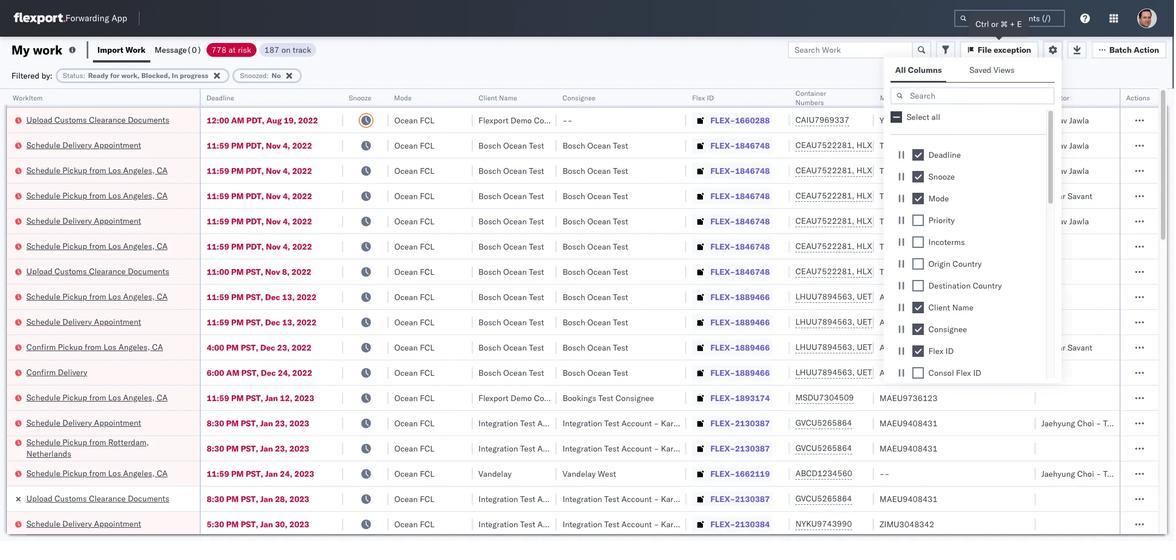 Task type: vqa. For each thing, say whether or not it's contained in the screenshot.
attachment (optional) choose a file or drag it here
no



Task type: locate. For each thing, give the bounding box(es) containing it.
11:59 pm pst, dec 13, 2022 down 11:00 pm pst, nov 8, 2022
[[207, 292, 317, 302]]

1 omkar savant from the top
[[1042, 191, 1093, 201]]

flex-2130387 up flex-2130384
[[711, 494, 770, 504]]

8:30 for schedule delivery appointment
[[207, 418, 224, 428]]

5 schedule delivery appointment from the top
[[26, 519, 141, 529]]

jaehyung
[[1042, 418, 1075, 428], [1042, 469, 1075, 479]]

2 flex-1889466 from the top
[[711, 317, 770, 327]]

hlxu6269489, for 2nd schedule delivery appointment 'button' from the top
[[857, 216, 915, 226]]

8:30
[[207, 418, 224, 428], [207, 443, 224, 454], [207, 494, 224, 504]]

15 ocean fcl from the top
[[394, 469, 435, 479]]

confirm inside confirm pickup from los angeles, ca link
[[26, 342, 56, 352]]

1 vertical spatial id
[[946, 346, 954, 356]]

0 vertical spatial country
[[953, 259, 982, 269]]

11:59
[[207, 140, 229, 151], [207, 166, 229, 176], [207, 191, 229, 201], [207, 216, 229, 226], [207, 241, 229, 252], [207, 292, 229, 302], [207, 317, 229, 327], [207, 393, 229, 403], [207, 469, 229, 479]]

hlxu6269489,
[[857, 140, 915, 150], [857, 165, 915, 176], [857, 191, 915, 201], [857, 216, 915, 226], [857, 241, 915, 251], [857, 266, 915, 277]]

by:
[[42, 70, 53, 81]]

2 vertical spatial maeu9408431
[[880, 494, 938, 504]]

2 vertical spatial flex
[[956, 368, 971, 378]]

lhuu7894563, for confirm delivery
[[796, 367, 855, 378]]

13, down 8,
[[282, 292, 295, 302]]

resize handle column header for consignee
[[673, 89, 686, 541]]

2022
[[298, 115, 318, 125], [292, 140, 312, 151], [292, 166, 312, 176], [292, 191, 312, 201], [292, 216, 312, 226], [292, 241, 312, 252], [292, 267, 312, 277], [297, 292, 317, 302], [297, 317, 317, 327], [292, 342, 312, 353], [292, 368, 312, 378]]

hlxu8034992 for 2nd schedule delivery appointment 'button' from the top
[[918, 216, 974, 226]]

6 schedule pickup from los angeles, ca from the top
[[26, 468, 168, 478]]

3 customs from the top
[[55, 493, 87, 504]]

4 ocean fcl from the top
[[394, 191, 435, 201]]

2 account from the top
[[622, 443, 652, 454]]

pst, down the 8:30 pm pst, jan 28, 2023 at bottom left
[[241, 519, 258, 530]]

1 11:59 pm pst, dec 13, 2022 from the top
[[207, 292, 317, 302]]

0 vertical spatial upload customs clearance documents link
[[26, 114, 169, 125]]

4 flex- from the top
[[711, 191, 735, 201]]

-- down the consignee button
[[563, 115, 573, 125]]

message (0)
[[155, 44, 202, 55]]

1 upload from the top
[[26, 115, 52, 125]]

bookings test consignee
[[563, 393, 654, 403]]

account for fifth schedule delivery appointment 'button' from the top
[[622, 519, 652, 530]]

8:30 pm pst, jan 23, 2023 up 11:59 pm pst, jan 24, 2023
[[207, 443, 309, 454]]

omkar
[[1042, 191, 1066, 201], [1042, 342, 1066, 353]]

all
[[895, 65, 906, 75]]

karl
[[661, 418, 676, 428], [661, 443, 676, 454], [661, 494, 676, 504], [661, 519, 676, 530]]

resize handle column header
[[186, 89, 200, 541], [330, 89, 343, 541], [375, 89, 389, 541], [459, 89, 473, 541], [543, 89, 557, 541], [673, 89, 686, 541], [776, 89, 790, 541], [860, 89, 874, 541], [1022, 89, 1036, 541], [1106, 89, 1120, 541], [1145, 89, 1159, 541]]

0 vertical spatial origin
[[929, 259, 951, 269]]

1 vertical spatial flex-2130387
[[711, 443, 770, 454]]

from inside 'button'
[[85, 342, 101, 352]]

2023 for schedule pickup from rotterdam, netherlands button
[[289, 443, 309, 454]]

1 vertical spatial clearance
[[89, 266, 126, 276]]

am right 12:00
[[231, 115, 244, 125]]

0 vertical spatial snooze
[[349, 94, 372, 102]]

jan up 28,
[[265, 469, 278, 479]]

ocean fcl for fifth schedule delivery appointment 'button' from the top
[[394, 519, 435, 530]]

gvcu5265864 up the nyku9743990
[[796, 494, 852, 504]]

deadline up 12:00
[[207, 94, 235, 102]]

4 integration from the top
[[563, 519, 602, 530]]

delivery for 'confirm delivery' button
[[58, 367, 87, 377]]

lhuu7894563, uetu5238478 for confirm delivery
[[796, 367, 913, 378]]

gvcu5265864 up abcd1234560
[[796, 443, 852, 453]]

1 vertical spatial client
[[929, 302, 950, 313]]

destination down origin country
[[929, 281, 971, 291]]

am right 6:00
[[226, 368, 239, 378]]

flex-1846748 for schedule delivery appointment link corresponding to 2nd schedule delivery appointment 'button' from the top
[[711, 216, 770, 226]]

flex id up the flex-1660288
[[692, 94, 714, 102]]

2130387 down 1893174
[[735, 418, 770, 428]]

None checkbox
[[913, 149, 924, 161], [913, 193, 924, 204], [913, 236, 924, 248], [913, 280, 924, 292], [913, 302, 924, 313], [913, 324, 924, 335], [913, 367, 924, 379], [913, 149, 924, 161], [913, 193, 924, 204], [913, 236, 924, 248], [913, 280, 924, 292], [913, 302, 924, 313], [913, 324, 924, 335], [913, 367, 924, 379]]

0 horizontal spatial numbers
[[796, 98, 824, 107]]

flex-1846748 for upload customs clearance documents link for 11:00 pm pst, nov 8, 2022
[[711, 267, 770, 277]]

1 vertical spatial 8:30
[[207, 443, 224, 454]]

2 vertical spatial 8:30
[[207, 494, 224, 504]]

2 11:59 pm pdt, nov 4, 2022 from the top
[[207, 166, 312, 176]]

origin down "incoterms"
[[929, 259, 951, 269]]

2 vertical spatial customs
[[55, 493, 87, 504]]

flex-2130387 down flex-1893174
[[711, 418, 770, 428]]

e
[[1017, 19, 1022, 29]]

my work
[[11, 42, 62, 58]]

: for status
[[83, 71, 85, 79]]

jawla
[[1070, 115, 1089, 125], [1070, 140, 1089, 151], [1070, 166, 1089, 176], [1070, 216, 1089, 226]]

columns
[[908, 65, 942, 75]]

1 1846748 from the top
[[735, 140, 770, 151]]

2 vertical spatial gvcu5265864
[[796, 494, 852, 504]]

flex-1662119
[[711, 469, 770, 479]]

dec up 6:00 am pst, dec 24, 2022 at the bottom left
[[260, 342, 275, 353]]

1 horizontal spatial client
[[929, 302, 950, 313]]

3 abcdefg78456546 from the top
[[880, 342, 957, 353]]

abcdefg78456546 for confirm pickup from los angeles, ca
[[880, 342, 957, 353]]

pst, down '4:00 pm pst, dec 23, 2022'
[[241, 368, 259, 378]]

24, for 2022
[[278, 368, 290, 378]]

1 integration test account - karl lagerfeld from the top
[[563, 418, 712, 428]]

upload customs clearance documents button for 11:00 pm pst, nov 8, 2022
[[26, 265, 169, 278]]

2 13, from the top
[[282, 317, 295, 327]]

3 ceau7522281, hlxu6269489, hlxu8034992 from the top
[[796, 191, 974, 201]]

1 vertical spatial destination
[[1121, 469, 1163, 479]]

jan left '30,'
[[260, 519, 273, 530]]

0 vertical spatial am
[[231, 115, 244, 125]]

file exception button
[[960, 41, 1039, 58], [960, 41, 1039, 58]]

6:00
[[207, 368, 224, 378]]

1 8:30 pm pst, jan 23, 2023 from the top
[[207, 418, 309, 428]]

1 customs from the top
[[55, 115, 87, 125]]

test123456 for schedule pickup from los angeles, ca link associated with 6th schedule pickup from los angeles, ca button from the bottom
[[880, 166, 928, 176]]

12 fcl from the top
[[420, 393, 435, 403]]

2023 right '30,'
[[289, 519, 309, 530]]

ceau7522281, hlxu6269489, hlxu8034992
[[796, 140, 974, 150], [796, 165, 974, 176], [796, 191, 974, 201], [796, 216, 974, 226], [796, 241, 974, 251], [796, 266, 974, 277]]

1 vertical spatial flexport demo consignee
[[479, 393, 573, 403]]

1 vertical spatial omkar
[[1042, 342, 1066, 353]]

1 vertical spatial 24,
[[280, 469, 292, 479]]

23, up 11:59 pm pst, jan 24, 2023
[[275, 443, 288, 454]]

resize handle column header for container numbers
[[860, 89, 874, 541]]

2023 up the 8:30 pm pst, jan 28, 2023 at bottom left
[[294, 469, 314, 479]]

confirm
[[26, 342, 56, 352], [26, 367, 56, 377]]

1 horizontal spatial --
[[880, 469, 890, 479]]

documents for 11:00
[[128, 266, 169, 276]]

6 ocean fcl from the top
[[394, 241, 435, 252]]

2 schedule delivery appointment button from the top
[[26, 215, 141, 228]]

4 schedule delivery appointment button from the top
[[26, 417, 141, 430]]

1 vertical spatial flex
[[929, 346, 944, 356]]

1 vertical spatial client name
[[929, 302, 974, 313]]

1 vertical spatial am
[[226, 368, 239, 378]]

0 horizontal spatial id
[[707, 94, 714, 102]]

1889466 for confirm pickup from los angeles, ca
[[735, 342, 770, 353]]

7 schedule from the top
[[26, 317, 60, 327]]

saved
[[970, 65, 992, 75]]

4 flex-1846748 from the top
[[711, 216, 770, 226]]

4 uetu5238478 from the top
[[857, 367, 913, 378]]

1 horizontal spatial destination
[[1121, 469, 1163, 479]]

1 vertical spatial upload
[[26, 266, 52, 276]]

test
[[529, 140, 544, 151], [613, 140, 628, 151], [529, 166, 544, 176], [613, 166, 628, 176], [529, 191, 544, 201], [613, 191, 628, 201], [529, 216, 544, 226], [613, 216, 628, 226], [529, 241, 544, 252], [613, 241, 628, 252], [529, 267, 544, 277], [613, 267, 628, 277], [529, 292, 544, 302], [613, 292, 628, 302], [529, 317, 544, 327], [613, 317, 628, 327], [529, 342, 544, 353], [613, 342, 628, 353], [529, 368, 544, 378], [613, 368, 628, 378], [598, 393, 614, 403], [604, 418, 620, 428], [1104, 418, 1119, 428], [604, 443, 620, 454], [1104, 469, 1119, 479], [604, 494, 620, 504], [604, 519, 620, 530]]

choi down jaehyung choi - test origin agent
[[1077, 469, 1094, 479]]

8:30 up 11:59 pm pst, jan 24, 2023
[[207, 443, 224, 454]]

0 horizontal spatial client name
[[479, 94, 517, 102]]

2022 for 12:00 am pdt, aug 19, 2022 upload customs clearance documents button
[[298, 115, 318, 125]]

-- up zimu3048342
[[880, 469, 890, 479]]

flex-2130387 up flex-1662119 at the right of page
[[711, 443, 770, 454]]

1 vertical spatial upload customs clearance documents
[[26, 266, 169, 276]]

numbers down container
[[796, 98, 824, 107]]

0 vertical spatial 2130387
[[735, 418, 770, 428]]

app
[[111, 13, 127, 24]]

2130384
[[735, 519, 770, 530]]

documents
[[128, 115, 169, 125], [128, 266, 169, 276], [128, 493, 169, 504]]

0 vertical spatial upload customs clearance documents
[[26, 115, 169, 125]]

24, up 28,
[[280, 469, 292, 479]]

account for schedule pickup from rotterdam, netherlands button
[[622, 443, 652, 454]]

13,
[[282, 292, 295, 302], [282, 317, 295, 327]]

11:59 for third schedule delivery appointment 'button'
[[207, 317, 229, 327]]

2 1889466 from the top
[[735, 317, 770, 327]]

1 11:59 from the top
[[207, 140, 229, 151]]

account
[[622, 418, 652, 428], [622, 443, 652, 454], [622, 494, 652, 504], [622, 519, 652, 530]]

0 vertical spatial 13,
[[282, 292, 295, 302]]

jan down 11:59 pm pst, jan 12, 2023
[[260, 418, 273, 428]]

1 lhuu7894563, uetu5238478 from the top
[[796, 292, 913, 302]]

2 horizontal spatial id
[[973, 368, 982, 378]]

upload
[[26, 115, 52, 125], [26, 266, 52, 276], [26, 493, 52, 504]]

schedule pickup from los angeles, ca
[[26, 165, 168, 175], [26, 190, 168, 201], [26, 241, 168, 251], [26, 291, 168, 302], [26, 392, 168, 403], [26, 468, 168, 478]]

zimu3048342
[[880, 519, 935, 530]]

customs for 12:00 am pdt, aug 19, 2022
[[55, 115, 87, 125]]

0 horizontal spatial flex id
[[692, 94, 714, 102]]

operator
[[1042, 94, 1069, 102]]

10 resize handle column header from the left
[[1106, 89, 1120, 541]]

lagerfeld for fifth schedule delivery appointment 'button' from the top
[[678, 519, 712, 530]]

12 schedule from the top
[[26, 519, 60, 529]]

flex inside button
[[692, 94, 705, 102]]

2 vertical spatial documents
[[128, 493, 169, 504]]

1 vertical spatial country
[[973, 281, 1002, 291]]

id up the flex-1660288
[[707, 94, 714, 102]]

jan up 11:59 pm pst, jan 24, 2023
[[260, 443, 273, 454]]

2 confirm from the top
[[26, 367, 56, 377]]

1 : from the left
[[83, 71, 85, 79]]

ocean fcl
[[394, 115, 435, 125], [394, 140, 435, 151], [394, 166, 435, 176], [394, 191, 435, 201], [394, 216, 435, 226], [394, 241, 435, 252], [394, 267, 435, 277], [394, 292, 435, 302], [394, 317, 435, 327], [394, 342, 435, 353], [394, 368, 435, 378], [394, 393, 435, 403], [394, 418, 435, 428], [394, 443, 435, 454], [394, 469, 435, 479], [394, 494, 435, 504], [394, 519, 435, 530]]

0 horizontal spatial client
[[479, 94, 497, 102]]

country up destination country
[[953, 259, 982, 269]]

--
[[563, 115, 573, 125], [880, 469, 890, 479]]

2 resize handle column header from the left
[[330, 89, 343, 541]]

netherlands
[[26, 449, 71, 459]]

resize handle column header for workitem
[[186, 89, 200, 541]]

1 vertical spatial --
[[880, 469, 890, 479]]

1 vertical spatial deadline
[[929, 150, 961, 160]]

pst, left 8,
[[246, 267, 263, 277]]

0 vertical spatial mode
[[394, 94, 412, 102]]

3 2130387 from the top
[[735, 494, 770, 504]]

los for fourth schedule pickup from los angeles, ca button from the top of the page
[[108, 291, 121, 302]]

on
[[282, 44, 291, 55]]

all columns button
[[891, 60, 947, 82]]

3 schedule delivery appointment link from the top
[[26, 316, 141, 327]]

2 vertical spatial flex-2130387
[[711, 494, 770, 504]]

flex-1660288 button
[[692, 112, 772, 128], [692, 112, 772, 128]]

am for pdt,
[[231, 115, 244, 125]]

0 vertical spatial choi
[[1077, 418, 1094, 428]]

3 schedule delivery appointment from the top
[[26, 317, 141, 327]]

numbers inside container numbers
[[796, 98, 824, 107]]

2023 up 11:59 pm pst, jan 24, 2023
[[289, 443, 309, 454]]

action
[[1134, 44, 1159, 55]]

1 horizontal spatial vandelay
[[563, 469, 596, 479]]

11 resize handle column header from the left
[[1145, 89, 1159, 541]]

8 schedule from the top
[[26, 392, 60, 403]]

1 vertical spatial choi
[[1077, 469, 1094, 479]]

flex id up consol
[[929, 346, 954, 356]]

ceau7522281, for 6th schedule pickup from los angeles, ca button from the bottom
[[796, 165, 855, 176]]

1 vertical spatial 8:30 pm pst, jan 23, 2023
[[207, 443, 309, 454]]

0 vertical spatial jaehyung
[[1042, 418, 1075, 428]]

1 vertical spatial demo
[[511, 393, 532, 403]]

0 vertical spatial client name
[[479, 94, 517, 102]]

2 vertical spatial 2130387
[[735, 494, 770, 504]]

demo
[[511, 115, 532, 125], [511, 393, 532, 403]]

3 flex-1889466 from the top
[[711, 342, 770, 353]]

0 vertical spatial --
[[563, 115, 573, 125]]

: for snoozed
[[267, 71, 269, 79]]

2130387 up "2130384"
[[735, 494, 770, 504]]

integration for fifth schedule delivery appointment 'button' from the top
[[563, 519, 602, 530]]

3 1889466 from the top
[[735, 342, 770, 353]]

3 upload from the top
[[26, 493, 52, 504]]

ocean fcl for 11:00 pm pst, nov 8, 2022 upload customs clearance documents button
[[394, 267, 435, 277]]

jan left 28,
[[260, 494, 273, 504]]

1 vertical spatial customs
[[55, 266, 87, 276]]

bookings
[[563, 393, 596, 403]]

country for origin country
[[953, 259, 982, 269]]

2 : from the left
[[267, 71, 269, 79]]

1 vertical spatial confirm
[[26, 367, 56, 377]]

actions
[[1127, 94, 1151, 102]]

destination left the ag at the bottom of the page
[[1121, 469, 1163, 479]]

1 horizontal spatial deadline
[[929, 150, 961, 160]]

0 vertical spatial 11:59 pm pst, dec 13, 2022
[[207, 292, 317, 302]]

+
[[1010, 19, 1015, 29]]

3 flex-2130387 from the top
[[711, 494, 770, 504]]

ctrl
[[976, 19, 989, 29]]

maeu9408431
[[880, 418, 938, 428], [880, 443, 938, 454], [880, 494, 938, 504]]

11:59 pm pdt, nov 4, 2022 for 2nd schedule pickup from los angeles, ca button from the top
[[207, 191, 312, 201]]

11:59 pm pst, jan 12, 2023
[[207, 393, 314, 403]]

1 horizontal spatial numbers
[[922, 94, 950, 102]]

0 vertical spatial 24,
[[278, 368, 290, 378]]

vandelay for vandelay west
[[563, 469, 596, 479]]

msdu7304509
[[796, 393, 854, 403]]

account for 4th schedule delivery appointment 'button'
[[622, 418, 652, 428]]

integration
[[563, 418, 602, 428], [563, 443, 602, 454], [563, 494, 602, 504], [563, 519, 602, 530]]

lhuu7894563,
[[796, 292, 855, 302], [796, 317, 855, 327], [796, 342, 855, 352], [796, 367, 855, 378]]

2 upload customs clearance documents link from the top
[[26, 265, 169, 277]]

ceau7522281,
[[796, 140, 855, 150], [796, 165, 855, 176], [796, 191, 855, 201], [796, 216, 855, 226], [796, 241, 855, 251], [796, 266, 855, 277]]

ceau7522281, for 2nd schedule delivery appointment 'button' from the top
[[796, 216, 855, 226]]

11:59 pm pst, dec 13, 2022 up '4:00 pm pst, dec 23, 2022'
[[207, 317, 317, 327]]

integration test account - karl lagerfeld
[[563, 418, 712, 428], [563, 443, 712, 454], [563, 494, 712, 504], [563, 519, 712, 530]]

dec up 11:59 pm pst, jan 12, 2023
[[261, 368, 276, 378]]

1 gaurav from the top
[[1042, 115, 1067, 125]]

snoozed : no
[[240, 71, 281, 79]]

1 vertical spatial flex id
[[929, 346, 954, 356]]

2023
[[294, 393, 314, 403], [289, 418, 309, 428], [289, 443, 309, 454], [294, 469, 314, 479], [289, 494, 309, 504], [289, 519, 309, 530]]

schedule pickup from rotterdam, netherlands
[[26, 437, 149, 459]]

upload for 11:00 pm pst, nov 8, 2022
[[26, 266, 52, 276]]

confirm inside 'confirm delivery' button
[[26, 367, 56, 377]]

los
[[108, 165, 121, 175], [108, 190, 121, 201], [108, 241, 121, 251], [108, 291, 121, 302], [104, 342, 116, 352], [108, 392, 121, 403], [108, 468, 121, 478]]

hlxu8034992 for 1st schedule delivery appointment 'button' from the top
[[918, 140, 974, 150]]

2 jaehyung from the top
[[1042, 469, 1075, 479]]

0 vertical spatial 8:30 pm pst, jan 23, 2023
[[207, 418, 309, 428]]

2022 for third schedule delivery appointment 'button'
[[297, 317, 317, 327]]

: left no
[[267, 71, 269, 79]]

schedule inside schedule pickup from rotterdam, netherlands
[[26, 437, 60, 447]]

client inside button
[[479, 94, 497, 102]]

23, down 12,
[[275, 418, 288, 428]]

11:59 for 6th schedule pickup from los angeles, ca button from the bottom
[[207, 166, 229, 176]]

am
[[231, 115, 244, 125], [226, 368, 239, 378]]

4 resize handle column header from the left
[[459, 89, 473, 541]]

24, up 12,
[[278, 368, 290, 378]]

deadline down all
[[929, 150, 961, 160]]

hlxu6269489, for 11:00 pm pst, nov 8, 2022 upload customs clearance documents button
[[857, 266, 915, 277]]

numbers up all
[[922, 94, 950, 102]]

ocean fcl for 4th schedule delivery appointment 'button'
[[394, 418, 435, 428]]

2 maeu9408431 from the top
[[880, 443, 938, 454]]

delivery inside button
[[58, 367, 87, 377]]

13 flex- from the top
[[711, 418, 735, 428]]

1 upload customs clearance documents link from the top
[[26, 114, 169, 125]]

2 vertical spatial clearance
[[89, 493, 126, 504]]

or
[[991, 19, 999, 29]]

8:30 pm pst, jan 23, 2023 for schedule delivery appointment
[[207, 418, 309, 428]]

8:30 down 6:00
[[207, 418, 224, 428]]

24, for 2023
[[280, 469, 292, 479]]

0 horizontal spatial deadline
[[207, 94, 235, 102]]

4 schedule pickup from los angeles, ca from the top
[[26, 291, 168, 302]]

los for sixth schedule pickup from los angeles, ca button from the top
[[108, 468, 121, 478]]

6 flex- from the top
[[711, 241, 735, 252]]

jan for 5th schedule pickup from los angeles, ca button
[[265, 393, 278, 403]]

bosch
[[479, 140, 501, 151], [563, 140, 585, 151], [479, 166, 501, 176], [563, 166, 585, 176], [479, 191, 501, 201], [563, 191, 585, 201], [479, 216, 501, 226], [563, 216, 585, 226], [479, 241, 501, 252], [563, 241, 585, 252], [479, 267, 501, 277], [563, 267, 585, 277], [479, 292, 501, 302], [563, 292, 585, 302], [479, 317, 501, 327], [563, 317, 585, 327], [479, 342, 501, 353], [563, 342, 585, 353], [479, 368, 501, 378], [563, 368, 585, 378]]

2130387 up 1662119
[[735, 443, 770, 454]]

17 ocean fcl from the top
[[394, 519, 435, 530]]

demo for -
[[511, 115, 532, 125]]

1 vertical spatial upload customs clearance documents link
[[26, 265, 169, 277]]

2 vertical spatial upload customs clearance documents
[[26, 493, 169, 504]]

3 integration from the top
[[563, 494, 602, 504]]

0 horizontal spatial origin
[[929, 259, 951, 269]]

consol flex id
[[929, 368, 982, 378]]

2 horizontal spatial flex
[[956, 368, 971, 378]]

0 vertical spatial clearance
[[89, 115, 126, 125]]

3 flex-1846748 from the top
[[711, 191, 770, 201]]

flex-1846748 for schedule delivery appointment link corresponding to 1st schedule delivery appointment 'button' from the top
[[711, 140, 770, 151]]

8:30 pm pst, jan 23, 2023 down 11:59 pm pst, jan 12, 2023
[[207, 418, 309, 428]]

13, up '4:00 pm pst, dec 23, 2022'
[[282, 317, 295, 327]]

omkar for test123456
[[1042, 191, 1066, 201]]

saved views
[[970, 65, 1015, 75]]

choi for origin
[[1077, 418, 1094, 428]]

customs
[[55, 115, 87, 125], [55, 266, 87, 276], [55, 493, 87, 504]]

0 vertical spatial 23,
[[277, 342, 290, 353]]

dec up '4:00 pm pst, dec 23, 2022'
[[265, 317, 280, 327]]

-
[[563, 115, 568, 125], [568, 115, 573, 125], [654, 418, 659, 428], [1096, 418, 1101, 428], [654, 443, 659, 454], [880, 469, 885, 479], [885, 469, 890, 479], [1096, 469, 1101, 479], [654, 494, 659, 504], [654, 519, 659, 530]]

1 vertical spatial origin
[[1121, 418, 1143, 428]]

15 fcl from the top
[[420, 469, 435, 479]]

name
[[499, 94, 517, 102], [952, 302, 974, 313]]

schedule pickup from los angeles, ca link for fourth schedule pickup from los angeles, ca button from the top of the page
[[26, 291, 168, 302]]

flex
[[692, 94, 705, 102], [929, 346, 944, 356], [956, 368, 971, 378]]

ocean fcl for 'confirm delivery' button
[[394, 368, 435, 378]]

0 vertical spatial documents
[[128, 115, 169, 125]]

1 maeu9408431 from the top
[[880, 418, 938, 428]]

3 account from the top
[[622, 494, 652, 504]]

omkar for abcdefg78456546
[[1042, 342, 1066, 353]]

upload customs clearance documents link for 11:00 pm pst, nov 8, 2022
[[26, 265, 169, 277]]

hlxu8034992
[[918, 140, 974, 150], [918, 165, 974, 176], [918, 191, 974, 201], [918, 216, 974, 226], [918, 241, 974, 251], [918, 266, 974, 277]]

0 horizontal spatial :
[[83, 71, 85, 79]]

lagerfeld for 4th schedule delivery appointment 'button'
[[678, 418, 712, 428]]

dec for confirm delivery
[[261, 368, 276, 378]]

flex-1662119 button
[[692, 466, 772, 482], [692, 466, 772, 482]]

los inside 'button'
[[104, 342, 116, 352]]

los for 5th schedule pickup from los angeles, ca button
[[108, 392, 121, 403]]

1 horizontal spatial name
[[952, 302, 974, 313]]

pickup inside schedule pickup from rotterdam, netherlands
[[62, 437, 87, 447]]

ocean fcl for 5th schedule pickup from los angeles, ca button
[[394, 393, 435, 403]]

2 customs from the top
[[55, 266, 87, 276]]

priority
[[929, 215, 955, 226]]

from inside schedule pickup from rotterdam, netherlands
[[89, 437, 106, 447]]

2023 down 12,
[[289, 418, 309, 428]]

1 horizontal spatial flex id
[[929, 346, 954, 356]]

id right consol
[[973, 368, 982, 378]]

0 vertical spatial omkar savant
[[1042, 191, 1093, 201]]

gaurav jawla
[[1042, 115, 1089, 125], [1042, 140, 1089, 151], [1042, 166, 1089, 176], [1042, 216, 1089, 226]]

schedule delivery appointment link for 4th schedule delivery appointment 'button'
[[26, 417, 141, 428]]

omkar savant for abcdefg78456546
[[1042, 342, 1093, 353]]

forwarding
[[65, 13, 109, 24]]

2 vertical spatial 23,
[[275, 443, 288, 454]]

3 test123456 from the top
[[880, 191, 928, 201]]

status : ready for work, blocked, in progress
[[63, 71, 208, 79]]

origin country
[[929, 259, 982, 269]]

pdt,
[[246, 115, 265, 125], [246, 140, 264, 151], [246, 166, 264, 176], [246, 191, 264, 201], [246, 216, 264, 226], [246, 241, 264, 252]]

: left "ready"
[[83, 71, 85, 79]]

3 1846748 from the top
[[735, 191, 770, 201]]

11:59 pm pst, jan 24, 2023
[[207, 469, 314, 479]]

vandelay west
[[563, 469, 616, 479]]

1 vertical spatial gvcu5265864
[[796, 443, 852, 453]]

2130387 for schedule pickup from rotterdam, netherlands
[[735, 443, 770, 454]]

pst, up 5:30 pm pst, jan 30, 2023
[[241, 494, 258, 504]]

flex id button
[[686, 91, 778, 103]]

vandelay
[[479, 469, 512, 479], [563, 469, 596, 479]]

ocean fcl for confirm pickup from los angeles, ca 'button' on the left bottom of the page
[[394, 342, 435, 353]]

numbers inside button
[[922, 94, 950, 102]]

savant for abcdefg78456546
[[1068, 342, 1093, 353]]

country down origin country
[[973, 281, 1002, 291]]

schedule delivery appointment button
[[26, 139, 141, 152], [26, 215, 141, 228], [26, 316, 141, 329], [26, 417, 141, 430], [26, 518, 141, 531]]

0 vertical spatial flexport demo consignee
[[479, 115, 573, 125]]

0 horizontal spatial flex
[[692, 94, 705, 102]]

nov
[[266, 140, 281, 151], [266, 166, 281, 176], [266, 191, 281, 201], [266, 216, 281, 226], [266, 241, 281, 252], [265, 267, 280, 277]]

ca
[[157, 165, 168, 175], [157, 190, 168, 201], [157, 241, 168, 251], [157, 291, 168, 302], [152, 342, 163, 352], [157, 392, 168, 403], [157, 468, 168, 478]]

11:59 pm pdt, nov 4, 2022 for 2nd schedule delivery appointment 'button' from the top
[[207, 216, 312, 226]]

schedule delivery appointment
[[26, 140, 141, 150], [26, 216, 141, 226], [26, 317, 141, 327], [26, 418, 141, 428], [26, 519, 141, 529]]

3 lhuu7894563, uetu5238478 from the top
[[796, 342, 913, 352]]

1 flex-2130387 from the top
[[711, 418, 770, 428]]

1 choi from the top
[[1077, 418, 1094, 428]]

1 vertical spatial documents
[[128, 266, 169, 276]]

1 vertical spatial omkar savant
[[1042, 342, 1093, 353]]

schedule pickup from los angeles, ca link for 6th schedule pickup from los angeles, ca button from the bottom
[[26, 164, 168, 176]]

1 vertical spatial maeu9408431
[[880, 443, 938, 454]]

demo for bookings
[[511, 393, 532, 403]]

pst, down 11:59 pm pst, jan 12, 2023
[[241, 418, 258, 428]]

4 hlxu8034992 from the top
[[918, 216, 974, 226]]

23, up 6:00 am pst, dec 24, 2022 at the bottom left
[[277, 342, 290, 353]]

pst, down 6:00 am pst, dec 24, 2022 at the bottom left
[[246, 393, 263, 403]]

0 vertical spatial name
[[499, 94, 517, 102]]

flexport for bookings test consignee
[[479, 393, 509, 403]]

2022 for 1st schedule delivery appointment 'button' from the top
[[292, 140, 312, 151]]

numbers for mbl/mawb numbers
[[922, 94, 950, 102]]

ocean fcl for 1st schedule delivery appointment 'button' from the top
[[394, 140, 435, 151]]

1 clearance from the top
[[89, 115, 126, 125]]

1 vertical spatial 11:59 pm pst, dec 13, 2022
[[207, 317, 317, 327]]

mbl/mawb numbers button
[[874, 91, 1024, 103]]

hlxu8034992 for 6th schedule pickup from los angeles, ca button from the bottom
[[918, 165, 974, 176]]

schedule delivery appointment link for fifth schedule delivery appointment 'button' from the top
[[26, 518, 141, 530]]

jan left 12,
[[265, 393, 278, 403]]

2 clearance from the top
[[89, 266, 126, 276]]

2 vertical spatial upload
[[26, 493, 52, 504]]

3 11:59 pm pdt, nov 4, 2022 from the top
[[207, 191, 312, 201]]

2 flex- from the top
[[711, 140, 735, 151]]

1 11:59 pm pdt, nov 4, 2022 from the top
[[207, 140, 312, 151]]

None checkbox
[[891, 111, 902, 123], [913, 171, 924, 183], [913, 215, 924, 226], [913, 258, 924, 270], [913, 346, 924, 357], [891, 111, 902, 123], [913, 171, 924, 183], [913, 215, 924, 226], [913, 258, 924, 270], [913, 346, 924, 357]]

2 11:59 from the top
[[207, 166, 229, 176]]

3 8:30 from the top
[[207, 494, 224, 504]]

choi up jaehyung choi - test destination ag
[[1077, 418, 1094, 428]]

2022 for confirm pickup from los angeles, ca 'button' on the left bottom of the page
[[292, 342, 312, 353]]

2130387
[[735, 418, 770, 428], [735, 443, 770, 454], [735, 494, 770, 504]]

gaurav for upload customs clearance documents link corresponding to 12:00 am pdt, aug 19, 2022
[[1042, 115, 1067, 125]]

ca inside 'button'
[[152, 342, 163, 352]]

0 vertical spatial client
[[479, 94, 497, 102]]

schedule delivery appointment for 1st schedule delivery appointment 'button' from the top
[[26, 140, 141, 150]]

4 gaurav from the top
[[1042, 216, 1067, 226]]

2023 right 12,
[[294, 393, 314, 403]]

1 vertical spatial snooze
[[929, 172, 955, 182]]

pm
[[231, 140, 244, 151], [231, 166, 244, 176], [231, 191, 244, 201], [231, 216, 244, 226], [231, 241, 244, 252], [231, 267, 244, 277], [231, 292, 244, 302], [231, 317, 244, 327], [226, 342, 239, 353], [231, 393, 244, 403], [226, 418, 239, 428], [226, 443, 239, 454], [231, 469, 244, 479], [226, 494, 239, 504], [226, 519, 239, 530]]

4 test123456 from the top
[[880, 216, 928, 226]]

0 vertical spatial deadline
[[207, 94, 235, 102]]

8 fcl from the top
[[420, 292, 435, 302]]

2 vertical spatial id
[[973, 368, 982, 378]]

gvcu5265864 down msdu7304509 in the right bottom of the page
[[796, 418, 852, 428]]

karl for fifth schedule delivery appointment 'button' from the top
[[661, 519, 676, 530]]

0 vertical spatial flex
[[692, 94, 705, 102]]

6 schedule from the top
[[26, 291, 60, 302]]

1 horizontal spatial origin
[[1121, 418, 1143, 428]]

0 vertical spatial gvcu5265864
[[796, 418, 852, 428]]

0 vertical spatial savant
[[1068, 191, 1093, 201]]

1 karl from the top
[[661, 418, 676, 428]]

6:00 am pst, dec 24, 2022
[[207, 368, 312, 378]]

my
[[11, 42, 30, 58]]

0 vertical spatial confirm
[[26, 342, 56, 352]]

lhuu7894563, uetu5238478 for schedule delivery appointment
[[796, 317, 913, 327]]

8:30 pm pst, jan 23, 2023 for schedule pickup from rotterdam, netherlands
[[207, 443, 309, 454]]

maeu9736123
[[880, 393, 938, 403]]

1 omkar from the top
[[1042, 191, 1066, 201]]

0 horizontal spatial --
[[563, 115, 573, 125]]

1 ocean fcl from the top
[[394, 115, 435, 125]]

2 schedule delivery appointment from the top
[[26, 216, 141, 226]]

id up consol flex id
[[946, 346, 954, 356]]

3 gvcu5265864 from the top
[[796, 494, 852, 504]]

omkar savant for test123456
[[1042, 191, 1093, 201]]

1 vertical spatial flexport
[[479, 393, 509, 403]]

8:30 up 5:30
[[207, 494, 224, 504]]

origin left agent
[[1121, 418, 1143, 428]]

3 clearance from the top
[[89, 493, 126, 504]]

2 vertical spatial upload customs clearance documents link
[[26, 493, 169, 504]]



Task type: describe. For each thing, give the bounding box(es) containing it.
3 jawla from the top
[[1070, 166, 1089, 176]]

5 schedule pickup from los angeles, ca button from the top
[[26, 392, 168, 404]]

flex id inside button
[[692, 94, 714, 102]]

filtered by:
[[11, 70, 53, 81]]

6 11:59 from the top
[[207, 292, 229, 302]]

integration for 4th schedule delivery appointment 'button'
[[563, 418, 602, 428]]

incoterms
[[929, 237, 965, 247]]

schedule delivery appointment for fifth schedule delivery appointment 'button' from the top
[[26, 519, 141, 529]]

2023 for 4th schedule delivery appointment 'button'
[[289, 418, 309, 428]]

Search text field
[[891, 87, 1055, 104]]

batch action
[[1110, 44, 1159, 55]]

3 resize handle column header from the left
[[375, 89, 389, 541]]

consignee inside the consignee button
[[563, 94, 596, 102]]

1 horizontal spatial snooze
[[929, 172, 955, 182]]

pst, up 11:59 pm pst, jan 24, 2023
[[241, 443, 258, 454]]

upload customs clearance documents for 12:00 am pdt, aug 19, 2022
[[26, 115, 169, 125]]

client name button
[[473, 91, 546, 103]]

dec for confirm pickup from los angeles, ca
[[260, 342, 275, 353]]

ymluw236679313
[[880, 115, 954, 125]]

jaehyung for jaehyung choi - test destination ag
[[1042, 469, 1075, 479]]

8:30 for schedule pickup from rotterdam, netherlands
[[207, 443, 224, 454]]

2022 for 'confirm delivery' button
[[292, 368, 312, 378]]

5 hlxu8034992 from the top
[[918, 241, 974, 251]]

1 ceau7522281, hlxu6269489, hlxu8034992 from the top
[[796, 140, 974, 150]]

11:59 pm pdt, nov 4, 2022 for 6th schedule pickup from los angeles, ca button from the bottom
[[207, 166, 312, 176]]

ceau7522281, for 1st schedule delivery appointment 'button' from the top
[[796, 140, 855, 150]]

ocean fcl for schedule pickup from rotterdam, netherlands button
[[394, 443, 435, 454]]

schedule pickup from rotterdam, netherlands button
[[26, 437, 185, 461]]

flex-1846748 for schedule pickup from los angeles, ca link for 2nd schedule pickup from los angeles, ca button from the top
[[711, 191, 770, 201]]

flex-1893174
[[711, 393, 770, 403]]

9 fcl from the top
[[420, 317, 435, 327]]

mode inside button
[[394, 94, 412, 102]]

4 schedule pickup from los angeles, ca button from the top
[[26, 291, 168, 303]]

2022 for 2nd schedule delivery appointment 'button' from the top
[[292, 216, 312, 226]]

1 lhuu7894563, from the top
[[796, 292, 855, 302]]

1 horizontal spatial id
[[946, 346, 954, 356]]

test123456 for schedule delivery appointment link corresponding to 1st schedule delivery appointment 'button' from the top
[[880, 140, 928, 151]]

16 fcl from the top
[[420, 494, 435, 504]]

hlxu6269489, for 6th schedule pickup from los angeles, ca button from the bottom
[[857, 165, 915, 176]]

pst, up 6:00 am pst, dec 24, 2022 at the bottom left
[[241, 342, 258, 353]]

1 schedule from the top
[[26, 140, 60, 150]]

11:00 pm pst, nov 8, 2022
[[207, 267, 312, 277]]

lhuu7894563, uetu5238478 for confirm pickup from los angeles, ca
[[796, 342, 913, 352]]

message
[[155, 44, 187, 55]]

confirm for confirm delivery
[[26, 367, 56, 377]]

3 appointment from the top
[[94, 317, 141, 327]]

client name inside button
[[479, 94, 517, 102]]

9 11:59 from the top
[[207, 469, 229, 479]]

11:59 pm pdt, nov 4, 2022 for 1st schedule delivery appointment 'button' from the top
[[207, 140, 312, 151]]

2 schedule from the top
[[26, 165, 60, 175]]

10 flex- from the top
[[711, 342, 735, 353]]

track
[[293, 44, 311, 55]]

confirm delivery link
[[26, 366, 87, 378]]

3 upload customs clearance documents link from the top
[[26, 493, 169, 504]]

1660288
[[735, 115, 770, 125]]

flex-1889466 for confirm pickup from los angeles, ca
[[711, 342, 770, 353]]

abcdefg78456546 for confirm delivery
[[880, 368, 957, 378]]

documents for 12:00
[[128, 115, 169, 125]]

for
[[110, 71, 120, 79]]

3 schedule from the top
[[26, 190, 60, 201]]

select
[[907, 112, 930, 122]]

3 documents from the top
[[128, 493, 169, 504]]

0 horizontal spatial destination
[[929, 281, 971, 291]]

aug
[[267, 115, 282, 125]]

mbl/mawb numbers
[[880, 94, 950, 102]]

resize handle column header for mode
[[459, 89, 473, 541]]

3 schedule pickup from los angeles, ca from the top
[[26, 241, 168, 251]]

agent
[[1145, 418, 1166, 428]]

file
[[978, 44, 992, 55]]

forwarding app link
[[14, 13, 127, 24]]

ctrl or ⌘ + e
[[976, 19, 1022, 29]]

pst, up '4:00 pm pst, dec 23, 2022'
[[246, 317, 263, 327]]

1 jawla from the top
[[1070, 115, 1089, 125]]

hlxu8034992 for 2nd schedule pickup from los angeles, ca button from the top
[[918, 191, 974, 201]]

clearance for 11:00 pm pst, nov 8, 2022
[[89, 266, 126, 276]]

all columns
[[895, 65, 942, 75]]

5 flex- from the top
[[711, 216, 735, 226]]

workitem
[[13, 94, 43, 102]]

13 fcl from the top
[[420, 418, 435, 428]]

lagerfeld for schedule pickup from rotterdam, netherlands button
[[678, 443, 712, 454]]

8 ocean fcl from the top
[[394, 292, 435, 302]]

3 maeu9408431 from the top
[[880, 494, 938, 504]]

delivery for 2nd schedule delivery appointment 'button' from the top
[[62, 216, 92, 226]]

17 flex- from the top
[[711, 519, 735, 530]]

import work button
[[93, 37, 150, 63]]

5:30
[[207, 519, 224, 530]]

schedule pickup from rotterdam, netherlands link
[[26, 437, 185, 459]]

30,
[[275, 519, 288, 530]]

workitem button
[[7, 91, 188, 103]]

1 vertical spatial 23,
[[275, 418, 288, 428]]

3 schedule delivery appointment button from the top
[[26, 316, 141, 329]]

4 appointment from the top
[[94, 418, 141, 428]]

name inside button
[[499, 94, 517, 102]]

4 gaurav jawla from the top
[[1042, 216, 1089, 226]]

los for 6th schedule pickup from los angeles, ca button from the bottom
[[108, 165, 121, 175]]

flex-1889466 for confirm delivery
[[711, 368, 770, 378]]

4:00 pm pst, dec 23, 2022
[[207, 342, 312, 353]]

at
[[229, 44, 236, 55]]

schedule delivery appointment link for 2nd schedule delivery appointment 'button' from the top
[[26, 215, 141, 226]]

2 gaurav jawla from the top
[[1042, 140, 1089, 151]]

test123456 for schedule delivery appointment link corresponding to 2nd schedule delivery appointment 'button' from the top
[[880, 216, 928, 226]]

destination country
[[929, 281, 1002, 291]]

4 1846748 from the top
[[735, 216, 770, 226]]

16 flex- from the top
[[711, 494, 735, 504]]

8 flex- from the top
[[711, 292, 735, 302]]

5 ceau7522281, hlxu6269489, hlxu8034992 from the top
[[796, 241, 974, 251]]

confirm pickup from los angeles, ca link
[[26, 341, 163, 353]]

flex-1889466 for schedule delivery appointment
[[711, 317, 770, 327]]

Search Work text field
[[788, 41, 913, 58]]

los for confirm pickup from los angeles, ca 'button' on the left bottom of the page
[[104, 342, 116, 352]]

views
[[994, 65, 1015, 75]]

9 flex- from the top
[[711, 317, 735, 327]]

19,
[[284, 115, 296, 125]]

resize handle column header for client name
[[543, 89, 557, 541]]

flex-2130384
[[711, 519, 770, 530]]

4 ceau7522281, hlxu6269489, hlxu8034992 from the top
[[796, 216, 974, 226]]

import work
[[97, 44, 146, 55]]

1893174
[[735, 393, 770, 403]]

container numbers button
[[790, 87, 863, 107]]

select all
[[907, 112, 941, 122]]

6 ceau7522281, from the top
[[796, 266, 855, 277]]

1 horizontal spatial flex
[[929, 346, 944, 356]]

12,
[[280, 393, 292, 403]]

5 schedule from the top
[[26, 241, 60, 251]]

batch
[[1110, 44, 1132, 55]]

7 flex- from the top
[[711, 267, 735, 277]]

angeles, inside confirm pickup from los angeles, ca link
[[119, 342, 150, 352]]

flex-2130387 for schedule delivery appointment
[[711, 418, 770, 428]]

exception
[[994, 44, 1032, 55]]

2023 right 28,
[[289, 494, 309, 504]]

3 upload customs clearance documents from the top
[[26, 493, 169, 504]]

karl for schedule pickup from rotterdam, netherlands button
[[661, 443, 676, 454]]

2 schedule pickup from los angeles, ca from the top
[[26, 190, 168, 201]]

ready
[[88, 71, 108, 79]]

consol
[[929, 368, 954, 378]]

3 karl from the top
[[661, 494, 676, 504]]

2022 for 2nd schedule pickup from los angeles, ca button from the top
[[292, 191, 312, 201]]

11 schedule from the top
[[26, 468, 60, 478]]

187
[[264, 44, 279, 55]]

3 fcl from the top
[[420, 166, 435, 176]]

progress
[[180, 71, 208, 79]]

1 uetu5238478 from the top
[[857, 292, 913, 302]]

6 1846748 from the top
[[735, 267, 770, 277]]

mbl/mawb
[[880, 94, 920, 102]]

nov for 2nd schedule pickup from los angeles, ca button from the top
[[266, 191, 281, 201]]

Search Shipments (/) text field
[[955, 10, 1065, 27]]

deadline inside 'button'
[[207, 94, 235, 102]]

778 at risk
[[212, 44, 251, 55]]

schedule delivery appointment for 4th schedule delivery appointment 'button'
[[26, 418, 141, 428]]

west
[[598, 469, 616, 479]]

flexport for --
[[479, 115, 509, 125]]

5 4, from the top
[[283, 241, 290, 252]]

nov for 6th schedule pickup from los angeles, ca button from the bottom
[[266, 166, 281, 176]]

blocked,
[[141, 71, 170, 79]]

8:30 pm pst, jan 28, 2023
[[207, 494, 309, 504]]

ocean fcl for third schedule delivery appointment 'button'
[[394, 317, 435, 327]]

no
[[272, 71, 281, 79]]

11:00
[[207, 267, 229, 277]]

ag
[[1165, 469, 1174, 479]]

flex-1660288
[[711, 115, 770, 125]]

confirm delivery
[[26, 367, 87, 377]]

2 fcl from the top
[[420, 140, 435, 151]]

1662119
[[735, 469, 770, 479]]

5 1846748 from the top
[[735, 241, 770, 252]]

1 gaurav jawla from the top
[[1042, 115, 1089, 125]]

(0)
[[187, 44, 202, 55]]

hlxu6269489, for 2nd schedule pickup from los angeles, ca button from the top
[[857, 191, 915, 201]]

5 fcl from the top
[[420, 216, 435, 226]]

5:30 pm pst, jan 30, 2023
[[207, 519, 309, 530]]

status
[[63, 71, 83, 79]]

12:00
[[207, 115, 229, 125]]

gaurav for schedule delivery appointment link corresponding to 2nd schedule delivery appointment 'button' from the top
[[1042, 216, 1067, 226]]

pst, down 11:00 pm pst, nov 8, 2022
[[246, 292, 263, 302]]

⌘
[[1001, 19, 1008, 29]]

4 jawla from the top
[[1070, 216, 1089, 226]]

1889466 for confirm delivery
[[735, 368, 770, 378]]

4 fcl from the top
[[420, 191, 435, 201]]

14 flex- from the top
[[711, 443, 735, 454]]

test123456 for schedule pickup from los angeles, ca link for 2nd schedule pickup from los angeles, ca button from the top
[[880, 191, 928, 201]]

8,
[[282, 267, 290, 277]]

delivery for 4th schedule delivery appointment 'button'
[[62, 418, 92, 428]]

4:00
[[207, 342, 224, 353]]

16 ocean fcl from the top
[[394, 494, 435, 504]]

5 appointment from the top
[[94, 519, 141, 529]]

test123456 for upload customs clearance documents link for 11:00 pm pst, nov 8, 2022
[[880, 267, 928, 277]]

jan for fifth schedule delivery appointment 'button' from the top
[[260, 519, 273, 530]]

uetu5238478 for confirm pickup from los angeles, ca
[[857, 342, 913, 352]]

17 fcl from the top
[[420, 519, 435, 530]]

numbers for container numbers
[[796, 98, 824, 107]]

customs for 11:00 pm pst, nov 8, 2022
[[55, 266, 87, 276]]

1 schedule pickup from los angeles, ca from the top
[[26, 165, 168, 175]]

abcd1234560
[[796, 468, 853, 479]]

flexport. image
[[14, 13, 65, 24]]

in
[[172, 71, 178, 79]]

lhuu7894563, for schedule delivery appointment
[[796, 317, 855, 327]]

1 flex-1889466 from the top
[[711, 292, 770, 302]]

1 schedule pickup from los angeles, ca button from the top
[[26, 164, 168, 177]]

11 fcl from the top
[[420, 368, 435, 378]]

2 11:59 pm pst, dec 13, 2022 from the top
[[207, 317, 317, 327]]

1 vertical spatial mode
[[929, 193, 949, 204]]

1 abcdefg78456546 from the top
[[880, 292, 957, 302]]

caiu7969337
[[796, 115, 850, 125]]

5 hlxu6269489, from the top
[[857, 241, 915, 251]]

1 horizontal spatial client name
[[929, 302, 974, 313]]

1 schedule delivery appointment button from the top
[[26, 139, 141, 152]]

uetu5238478 for confirm delivery
[[857, 367, 913, 378]]

container numbers
[[796, 89, 826, 107]]

2 schedule pickup from los angeles, ca button from the top
[[26, 190, 168, 202]]

1 flex- from the top
[[711, 115, 735, 125]]

container
[[796, 89, 826, 98]]

work,
[[121, 71, 140, 79]]

2023 for fifth schedule delivery appointment 'button' from the top
[[289, 519, 309, 530]]

schedule pickup from los angeles, ca link for sixth schedule pickup from los angeles, ca button from the top
[[26, 468, 168, 479]]

1889466 for schedule delivery appointment
[[735, 317, 770, 327]]

integration test account - karl lagerfeld for fifth schedule delivery appointment 'button' from the top
[[563, 519, 712, 530]]

5 ceau7522281, from the top
[[796, 241, 855, 251]]

4 4, from the top
[[283, 216, 290, 226]]

flexport demo consignee for bookings
[[479, 393, 573, 403]]

id inside flex id button
[[707, 94, 714, 102]]

10 fcl from the top
[[420, 342, 435, 353]]

flex-1846748 for schedule pickup from los angeles, ca link associated with 6th schedule pickup from los angeles, ca button from the bottom
[[711, 166, 770, 176]]

dec down 11:00 pm pst, nov 8, 2022
[[265, 292, 280, 302]]

confirm delivery button
[[26, 366, 87, 379]]

1 vertical spatial name
[[952, 302, 974, 313]]

integration test account - karl lagerfeld for 4th schedule delivery appointment 'button'
[[563, 418, 712, 428]]

confirm pickup from los angeles, ca
[[26, 342, 163, 352]]

forwarding app
[[65, 13, 127, 24]]

flexport demo consignee for -
[[479, 115, 573, 125]]

3 flex- from the top
[[711, 166, 735, 176]]

schedule pickup from los angeles, ca link for third schedule pickup from los angeles, ca button
[[26, 240, 168, 252]]

1 4, from the top
[[283, 140, 290, 151]]

5 flex-1846748 from the top
[[711, 241, 770, 252]]

6 hlxu8034992 from the top
[[918, 266, 974, 277]]

2 4, from the top
[[283, 166, 290, 176]]

1 1889466 from the top
[[735, 292, 770, 302]]

snoozed
[[240, 71, 267, 79]]

work
[[125, 44, 146, 55]]

los for third schedule pickup from los angeles, ca button
[[108, 241, 121, 251]]

pst, up the 8:30 pm pst, jan 28, 2023 at bottom left
[[246, 469, 263, 479]]

rotterdam,
[[108, 437, 149, 447]]

work
[[33, 42, 62, 58]]

consignee button
[[557, 91, 675, 103]]

schedule delivery appointment for third schedule delivery appointment 'button'
[[26, 317, 141, 327]]

lhuu7894563, for confirm pickup from los angeles, ca
[[796, 342, 855, 352]]

9 schedule from the top
[[26, 418, 60, 428]]

jaehyung for jaehyung choi - test origin agent
[[1042, 418, 1075, 428]]

6 schedule pickup from los angeles, ca button from the top
[[26, 468, 168, 480]]

confirm pickup from los angeles, ca button
[[26, 341, 163, 354]]

ceau7522281, for 2nd schedule pickup from los angeles, ca button from the top
[[796, 191, 855, 201]]

los for 2nd schedule pickup from los angeles, ca button from the top
[[108, 190, 121, 201]]

savant for test123456
[[1068, 191, 1093, 201]]

risk
[[238, 44, 251, 55]]

pickup inside 'button'
[[58, 342, 83, 352]]

jaehyung choi - test destination ag
[[1042, 469, 1174, 479]]

resize handle column header for mbl/mawb numbers
[[1022, 89, 1036, 541]]

integration test account - karl lagerfeld for schedule pickup from rotterdam, netherlands button
[[563, 443, 712, 454]]



